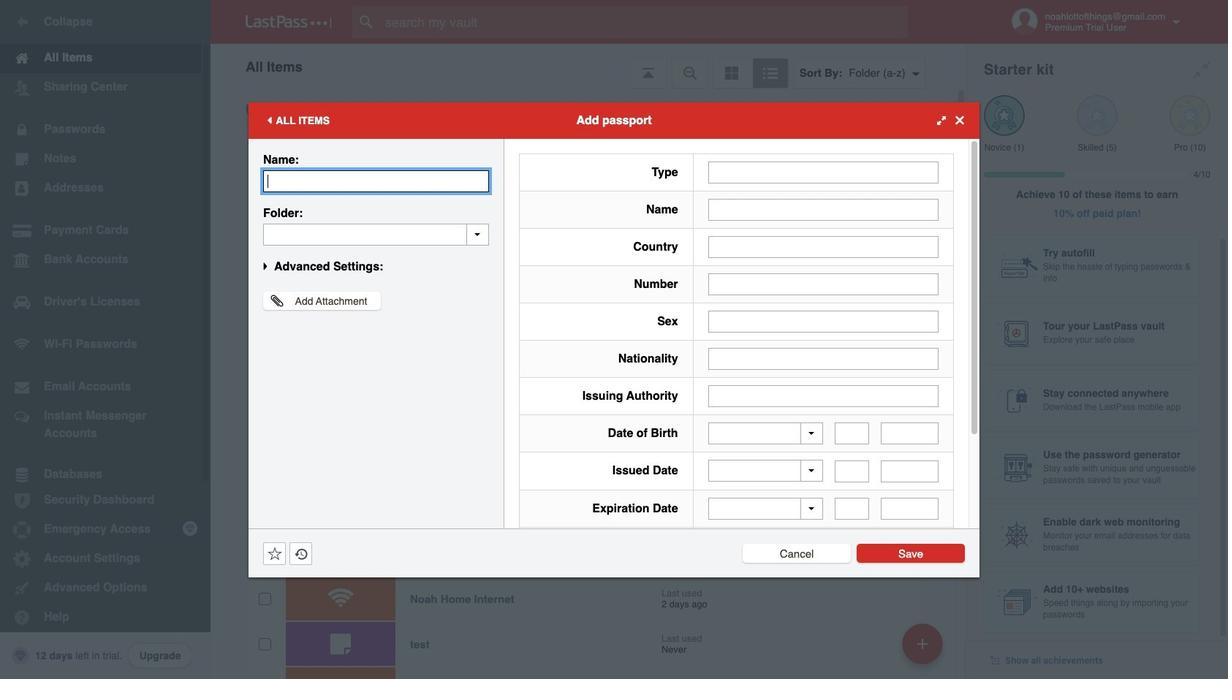 Task type: locate. For each thing, give the bounding box(es) containing it.
dialog
[[249, 102, 980, 634]]

None text field
[[708, 161, 939, 183], [263, 170, 489, 192], [708, 348, 939, 370], [708, 385, 939, 407], [835, 423, 870, 444], [881, 460, 939, 482], [708, 161, 939, 183], [263, 170, 489, 192], [708, 348, 939, 370], [708, 385, 939, 407], [835, 423, 870, 444], [881, 460, 939, 482]]

main navigation navigation
[[0, 0, 211, 679]]

None text field
[[708, 198, 939, 220], [263, 223, 489, 245], [708, 236, 939, 258], [708, 273, 939, 295], [708, 310, 939, 332], [881, 423, 939, 444], [835, 460, 870, 482], [835, 498, 870, 520], [881, 498, 939, 520], [708, 198, 939, 220], [263, 223, 489, 245], [708, 236, 939, 258], [708, 273, 939, 295], [708, 310, 939, 332], [881, 423, 939, 444], [835, 460, 870, 482], [835, 498, 870, 520], [881, 498, 939, 520]]

new item navigation
[[897, 619, 952, 679]]

Search search field
[[352, 6, 937, 38]]



Task type: describe. For each thing, give the bounding box(es) containing it.
search my vault text field
[[352, 6, 937, 38]]

lastpass image
[[246, 15, 332, 29]]

vault options navigation
[[211, 44, 966, 88]]

new item image
[[918, 639, 928, 649]]



